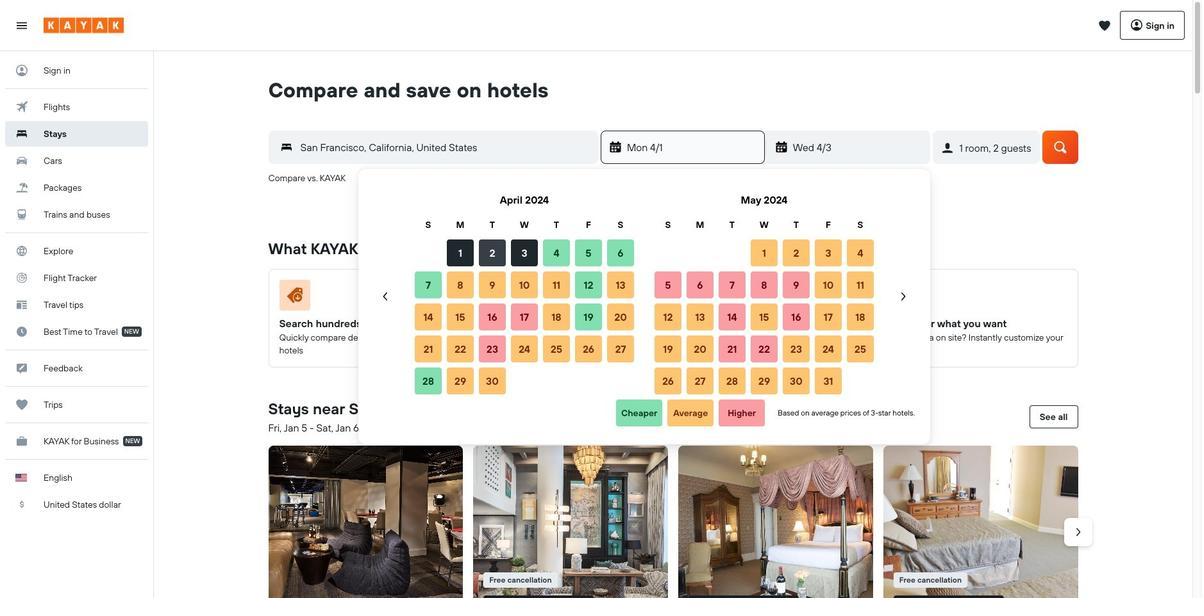 Task type: vqa. For each thing, say whether or not it's contained in the screenshot.
RENAISSANCE BATON ROUGE HOTEL element
no



Task type: locate. For each thing, give the bounding box(es) containing it.
grid
[[412, 185, 637, 398], [652, 185, 877, 398]]

forward image
[[1072, 527, 1085, 539]]

hotel triton element
[[473, 446, 668, 599]]

row
[[412, 218, 637, 232], [652, 218, 877, 232], [412, 237, 637, 269], [652, 237, 877, 269], [412, 269, 637, 301], [652, 269, 877, 301], [412, 301, 637, 333], [652, 301, 877, 333], [412, 333, 637, 366], [652, 333, 877, 366], [412, 366, 637, 398], [652, 366, 877, 398]]

figure
[[279, 280, 447, 316], [484, 280, 652, 316], [689, 280, 857, 316], [894, 280, 1062, 316], [473, 446, 668, 599], [679, 446, 873, 599], [884, 446, 1078, 599]]

1 horizontal spatial grid
[[652, 185, 877, 398]]

0 horizontal spatial grid
[[412, 185, 637, 398]]

columbus motor inn element
[[884, 446, 1078, 599]]

None search field
[[249, 103, 1098, 208]]

navigation menu image
[[15, 19, 28, 32]]



Task type: describe. For each thing, give the bounding box(es) containing it.
1 grid from the left
[[412, 185, 637, 398]]

hotel zetta san francisco element
[[268, 446, 463, 599]]

united states (english) image
[[15, 475, 27, 482]]

start date calendar input element
[[374, 185, 915, 398]]

stays near san francisco carousel region
[[263, 441, 1092, 599]]

Enter a city, hotel, airport or landmark text field
[[293, 138, 598, 157]]

hotel majestic element
[[679, 446, 873, 599]]

next month image
[[897, 291, 910, 303]]

2 grid from the left
[[652, 185, 877, 398]]

previous month image
[[379, 291, 392, 303]]



